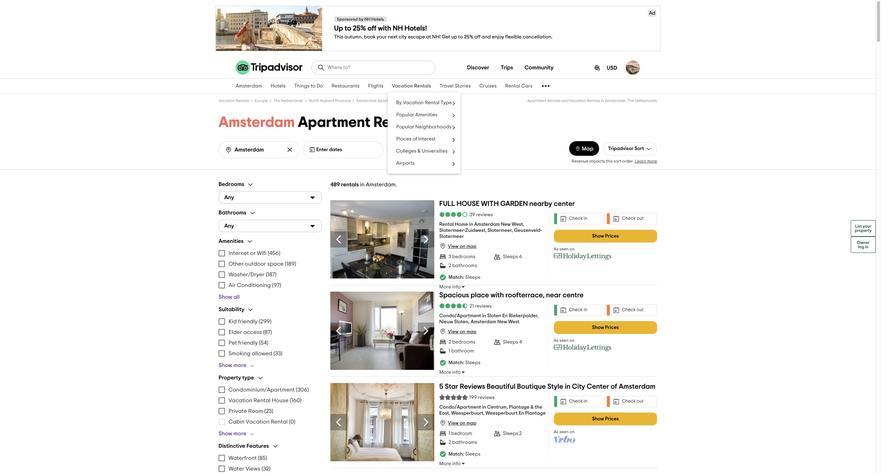 Task type: describe. For each thing, give the bounding box(es) containing it.
your
[[863, 224, 872, 229]]

as seen on for centre
[[554, 339, 575, 343]]

check out for full house with garden nearby center
[[623, 217, 644, 221]]

1 vertical spatial vacation rentals link
[[219, 99, 249, 103]]

distinctive features
[[219, 444, 269, 450]]

show prices button for style
[[554, 413, 658, 426]]

advertisement region
[[0, 6, 876, 51]]

with
[[491, 292, 504, 299]]

(33)
[[274, 351, 283, 357]]

reviews
[[460, 384, 486, 391]]

en inside condo/apartment in sloten en riekerpolder, nieuw sloten, amsterdam new west
[[503, 314, 508, 319]]

owner log in
[[858, 241, 870, 249]]

rental inside by vacation rental type "button"
[[425, 100, 440, 105]]

clear image
[[286, 146, 293, 154]]

sleeps up place
[[466, 275, 481, 280]]

the
[[535, 405, 543, 410]]

private
[[229, 409, 247, 415]]

as for center
[[554, 247, 559, 251]]

any button for bedrooms
[[219, 191, 322, 204]]

weesperbuurt,
[[451, 412, 485, 417]]

vacation rentals for bottommost vacation rentals link
[[219, 99, 249, 103]]

log
[[859, 245, 865, 249]]

things to do
[[294, 84, 323, 89]]

tripadvisor sort button
[[604, 142, 658, 156]]

reviews for with
[[475, 304, 492, 309]]

as seen on for style
[[554, 430, 575, 434]]

trips
[[501, 65, 514, 71]]

or
[[250, 251, 256, 256]]

vacation up by
[[392, 84, 413, 89]]

popular for popular neighborhoods
[[397, 125, 415, 130]]

show prices button for center
[[554, 230, 658, 243]]

holidaylettings.com logo image for full house with garden nearby center
[[554, 253, 612, 260]]

city
[[572, 384, 586, 391]]

sleeps 6
[[503, 255, 523, 260]]

interest
[[419, 137, 436, 142]]

rental inside rental home in amsterdam new west, slotermeer-zuidwest, slotermeer, geuzenveld- slotermeer
[[440, 222, 454, 227]]

as for centre
[[554, 339, 559, 343]]

show more for pet friendly (54)
[[219, 363, 247, 369]]

sleeps down bedroom
[[466, 453, 481, 458]]

by vacation rental type
[[397, 100, 452, 105]]

friendly for kid
[[238, 319, 258, 325]]

space
[[268, 261, 284, 267]]

0 vertical spatial amsterdam apartment rentals
[[357, 99, 411, 103]]

things
[[294, 84, 310, 89]]

amenities inside popular amenities button
[[416, 113, 438, 118]]

amsterdam,
[[605, 99, 627, 103]]

5 star reviews beautiful boutique style in city center of amsterdam
[[440, 384, 656, 391]]

conditioning
[[237, 283, 271, 288]]

airports
[[397, 161, 415, 166]]

airports button
[[388, 157, 461, 170]]

other
[[229, 261, 244, 267]]

group containing distinctive features
[[219, 443, 322, 474]]

colleges & universities
[[397, 149, 448, 154]]

smoking
[[229, 351, 251, 357]]

list your property button
[[852, 221, 876, 237]]

pet
[[229, 340, 237, 346]]

map for house
[[467, 244, 477, 249]]

199
[[470, 396, 477, 401]]

view on map for house
[[448, 244, 477, 249]]

view on map for star
[[448, 422, 477, 427]]

flights
[[368, 84, 384, 89]]

Search search field
[[328, 64, 430, 71]]

rentals up by vacation rental type
[[414, 84, 431, 89]]

revenue
[[572, 159, 589, 163]]

new inside condo/apartment in sloten en riekerpolder, nieuw sloten, amsterdam new west
[[498, 320, 507, 325]]

suitability
[[219, 307, 245, 313]]

2 the from the left
[[628, 99, 635, 103]]

prices for spacious place with roofterrace, near centre
[[606, 325, 619, 330]]

sleeps 2
[[503, 432, 522, 437]]

2 horizontal spatial apartment
[[528, 99, 547, 103]]

roofterrace,
[[506, 292, 545, 299]]

property type
[[219, 376, 254, 381]]

1 horizontal spatial vacation rentals link
[[388, 79, 436, 94]]

check in for style
[[570, 400, 588, 404]]

waterfront (85)
[[229, 456, 267, 462]]

in inside condo/apartment in centrum, plantage & the east, weesperbuurt, weesperbuurt en plantage
[[483, 405, 486, 410]]

more info for spacious
[[440, 371, 461, 376]]

2 bathrooms for house
[[449, 264, 478, 269]]

property
[[219, 376, 241, 381]]

sloten
[[488, 314, 502, 319]]

seen for centre
[[560, 339, 569, 343]]

new inside rental home in amsterdam new west, slotermeer-zuidwest, slotermeer, geuzenveld- slotermeer
[[501, 222, 511, 227]]

and
[[562, 99, 569, 103]]

in inside rental home in amsterdam new west, slotermeer-zuidwest, slotermeer, geuzenveld- slotermeer
[[470, 222, 474, 227]]

show prices for centre
[[593, 325, 619, 330]]

pet friendly (54)
[[229, 340, 268, 346]]

show prices for style
[[593, 417, 619, 422]]

1 netherlands from the left
[[281, 99, 303, 103]]

community
[[525, 65, 554, 71]]

match: sleeps for house
[[449, 275, 481, 280]]

tripadvisor sort
[[609, 146, 645, 151]]

view on map button for house
[[440, 243, 477, 250]]

39
[[470, 213, 475, 218]]

vacation inside "button"
[[403, 100, 424, 105]]

any for bedrooms
[[224, 195, 234, 201]]

home
[[455, 222, 468, 227]]

prices for full house with garden nearby center
[[606, 234, 619, 239]]

rentals up popular amenities
[[398, 99, 411, 103]]

popular for popular amenities
[[397, 113, 415, 118]]

spacious place with roofterrace, near centre
[[440, 292, 584, 299]]

tripadvisor
[[609, 146, 634, 151]]

list
[[856, 224, 863, 229]]

amsterdam inside condo/apartment in sloten en riekerpolder, nieuw sloten, amsterdam new west
[[471, 320, 497, 325]]

tripadvisor image
[[236, 61, 303, 75]]

rental cars link
[[501, 79, 537, 94]]

the netherlands link
[[274, 99, 303, 103]]

view for full
[[448, 244, 459, 249]]

(23)
[[265, 409, 273, 415]]

& inside condo/apartment in centrum, plantage & the east, weesperbuurt, weesperbuurt en plantage
[[531, 405, 534, 410]]

check out for 5 star reviews beautiful boutique style in city center of amsterdam
[[623, 400, 644, 404]]

sleeps down "weesperbuurt"
[[503, 432, 519, 437]]

1 vertical spatial amenities
[[219, 239, 244, 244]]

match: for place
[[449, 361, 465, 366]]

other outdoor space (189)
[[229, 261, 296, 267]]

seen for style
[[560, 430, 569, 434]]

in inside condo/apartment in sloten en riekerpolder, nieuw sloten, amsterdam new west
[[483, 314, 486, 319]]

more for full
[[440, 285, 451, 290]]

more for spacious
[[440, 371, 451, 376]]

travel
[[440, 84, 454, 89]]

air conditioning (97)
[[229, 283, 281, 288]]

sleeps left 4
[[503, 340, 519, 345]]

rentals down amsterdam link
[[236, 99, 249, 103]]

revenue impacts this sort order. learn more
[[572, 159, 658, 163]]

rentals left and
[[548, 99, 561, 103]]

spacious place with roofterrace, near centre , vacation rental in amsterdam image
[[331, 292, 435, 370]]

holidaylettings.com logo image for spacious place with roofterrace, near centre
[[554, 345, 612, 352]]

places
[[397, 137, 412, 142]]

out for 5 star reviews beautiful boutique style in city center of amsterdam
[[637, 400, 644, 404]]

water views (32)
[[229, 467, 271, 472]]

full
[[440, 200, 455, 208]]

friendly for pet
[[238, 340, 258, 346]]

profile picture image
[[626, 61, 641, 75]]

rental down condominium/apartment at the left bottom of page
[[254, 398, 271, 404]]

vacation right and
[[570, 99, 586, 103]]

to
[[311, 84, 316, 89]]

amsterdam inside rental home in amsterdam new west, slotermeer-zuidwest, slotermeer, geuzenveld- slotermeer
[[475, 222, 500, 227]]

with
[[481, 200, 499, 208]]

weesperbuurt
[[486, 412, 518, 417]]

group containing amenities
[[219, 238, 322, 301]]

39 reviews
[[470, 213, 493, 218]]

of inside button
[[413, 137, 418, 142]]

access
[[244, 330, 262, 335]]

enter dates button
[[303, 141, 384, 159]]

1 for 1 bedroom
[[449, 432, 451, 437]]

match: for house
[[449, 275, 465, 280]]

info for place
[[453, 371, 461, 376]]

air
[[229, 283, 236, 288]]

map for place
[[467, 330, 477, 335]]

reviews for reviews
[[478, 396, 495, 401]]

show all
[[219, 294, 240, 300]]

view on map button for place
[[440, 329, 477, 336]]

features
[[247, 444, 269, 450]]

amsterdam apartment rentals link
[[357, 99, 411, 103]]

group containing suitability
[[219, 307, 322, 369]]

bathrooms for house
[[453, 264, 478, 269]]

condo/apartment for place
[[440, 314, 481, 319]]

discover
[[467, 65, 490, 71]]

universities
[[422, 149, 448, 154]]

1 vertical spatial amsterdam apartment rentals
[[219, 115, 423, 130]]

enter
[[317, 147, 328, 152]]

1 vertical spatial of
[[611, 384, 618, 391]]

0 vertical spatial more
[[648, 159, 658, 163]]

restaurants
[[332, 84, 360, 89]]

(189)
[[285, 261, 296, 267]]

show all button
[[219, 294, 240, 301]]

stories
[[455, 84, 471, 89]]

show inside button
[[219, 294, 232, 300]]

by
[[397, 100, 402, 105]]



Task type: vqa. For each thing, say whether or not it's contained in the screenshot.


Task type: locate. For each thing, give the bounding box(es) containing it.
condo/apartment inside condo/apartment in centrum, plantage & the east, weesperbuurt, weesperbuurt en plantage
[[440, 405, 481, 410]]

show more button for private
[[219, 431, 258, 438]]

2 vertical spatial match:
[[449, 453, 465, 458]]

match: sleeps for place
[[449, 361, 481, 366]]

0 vertical spatial match:
[[449, 275, 465, 280]]

smoking allowed (33)
[[229, 351, 283, 357]]

bathrooms for star
[[453, 441, 478, 446]]

out for spacious place with roofterrace, near centre
[[637, 308, 644, 313]]

boutique
[[517, 384, 546, 391]]

vrbo.com logo image
[[554, 436, 576, 443]]

1 check in from the top
[[570, 217, 588, 221]]

check in down center
[[570, 217, 588, 221]]

menu containing internet or wifi (456)
[[219, 248, 322, 291]]

1 view from the top
[[448, 244, 459, 249]]

2 any button from the top
[[219, 220, 322, 232]]

full house with garden nearby center, vacation rental in amsterdam image
[[331, 200, 435, 279]]

2 show prices from the top
[[593, 325, 619, 330]]

map
[[582, 146, 594, 152]]

bedrooms up bathroom
[[453, 340, 476, 345]]

0 vertical spatial bathrooms
[[453, 264, 478, 269]]

1 show prices button from the top
[[554, 230, 658, 243]]

show
[[593, 234, 604, 239], [219, 294, 232, 300], [593, 325, 604, 330], [219, 363, 232, 369], [593, 417, 604, 422], [219, 431, 232, 437]]

3 as seen on from the top
[[554, 430, 575, 434]]

3 match: sleeps from the top
[[449, 453, 481, 458]]

view up 1 bedroom
[[448, 422, 459, 427]]

rental home in amsterdam new west, slotermeer-zuidwest, slotermeer, geuzenveld- slotermeer
[[440, 222, 542, 239]]

view on map button up 1 bedroom
[[440, 420, 477, 427]]

private room (23)
[[229, 409, 273, 415]]

check in down centre
[[570, 308, 588, 313]]

2 holidaylettings.com logo image from the top
[[554, 345, 612, 352]]

more up the 'spacious'
[[440, 285, 451, 290]]

0 vertical spatial 1
[[449, 349, 451, 354]]

popular up places
[[397, 125, 415, 130]]

2 inside popup button
[[401, 147, 404, 152]]

0 vertical spatial show more
[[219, 363, 247, 369]]

show more up distinctive
[[219, 431, 247, 437]]

0 vertical spatial plantage
[[509, 405, 530, 410]]

0 vertical spatial show prices button
[[554, 230, 658, 243]]

0 horizontal spatial amenities
[[219, 239, 244, 244]]

menu for amenities
[[219, 248, 322, 291]]

1 show prices from the top
[[593, 234, 619, 239]]

1 prices from the top
[[606, 234, 619, 239]]

21
[[470, 304, 474, 309]]

0 vertical spatial any
[[224, 195, 234, 201]]

0 vertical spatial en
[[503, 314, 508, 319]]

en inside condo/apartment in centrum, plantage & the east, weesperbuurt, weesperbuurt en plantage
[[519, 412, 525, 417]]

vacation inside menu
[[229, 398, 253, 404]]

1 vertical spatial any button
[[219, 220, 322, 232]]

2 group from the top
[[219, 210, 322, 232]]

2 popular from the top
[[397, 125, 415, 130]]

(456)
[[268, 251, 281, 256]]

plantage up "weesperbuurt"
[[509, 405, 530, 410]]

2 view on map button from the top
[[440, 329, 477, 336]]

things to do link
[[290, 79, 328, 94]]

0 horizontal spatial the
[[274, 99, 280, 103]]

colleges & universities button
[[388, 145, 461, 157]]

1 vertical spatial show more
[[219, 431, 247, 437]]

any for bathrooms
[[224, 223, 234, 229]]

more up distinctive features
[[234, 431, 247, 437]]

0 vertical spatial info
[[453, 285, 461, 290]]

centrum,
[[488, 405, 508, 410]]

(306)
[[296, 387, 309, 393]]

bathrooms
[[219, 210, 247, 216]]

map up 3 bedrooms
[[467, 244, 477, 249]]

view for 5
[[448, 422, 459, 427]]

0 vertical spatial check in
[[570, 217, 588, 221]]

allowed
[[252, 351, 272, 357]]

more down smoking
[[234, 363, 247, 369]]

0 vertical spatial view on map button
[[440, 243, 477, 250]]

check in for center
[[570, 217, 588, 221]]

travel stories
[[440, 84, 471, 89]]

2 view on map from the top
[[448, 330, 477, 335]]

1 out from the top
[[637, 217, 644, 221]]

view on map button
[[440, 243, 477, 250], [440, 329, 477, 336], [440, 420, 477, 427]]

vacation rentals up by vacation rental type
[[392, 84, 431, 89]]

info up star
[[453, 371, 461, 376]]

(54)
[[259, 340, 268, 346]]

rental cars
[[506, 84, 533, 89]]

2 vertical spatial as
[[554, 430, 559, 434]]

1 vertical spatial 2 bathrooms
[[449, 441, 478, 446]]

view down nieuw
[[448, 330, 459, 335]]

1 condo/apartment from the top
[[440, 314, 481, 319]]

3 match: from the top
[[449, 453, 465, 458]]

match: up the 'spacious'
[[449, 275, 465, 280]]

1 vertical spatial new
[[498, 320, 507, 325]]

apartment
[[378, 99, 397, 103], [528, 99, 547, 103], [298, 115, 371, 130]]

info up the 'spacious'
[[453, 285, 461, 290]]

2 as from the top
[[554, 339, 559, 343]]

1 popular from the top
[[397, 113, 415, 118]]

rental left cars
[[506, 84, 521, 89]]

group containing property type
[[219, 375, 322, 438]]

1 bathroom
[[449, 349, 474, 354]]

apartment down north holland province
[[298, 115, 371, 130]]

the down hotels
[[274, 99, 280, 103]]

2 as seen on from the top
[[554, 339, 575, 343]]

show more button
[[219, 362, 258, 369], [219, 431, 258, 438]]

friendly up "elder access (87)"
[[238, 319, 258, 325]]

1 vertical spatial bedrooms
[[453, 340, 476, 345]]

1 vertical spatial check out
[[623, 308, 644, 313]]

489
[[331, 182, 340, 188]]

outdoor
[[245, 261, 266, 267]]

reviews
[[477, 213, 493, 218], [475, 304, 492, 309], [478, 396, 495, 401]]

2 1 from the top
[[449, 432, 451, 437]]

2 map from the top
[[467, 330, 477, 335]]

rental up slotermeer-
[[440, 222, 454, 227]]

0 horizontal spatial apartment
[[298, 115, 371, 130]]

1 vertical spatial vacation rentals
[[219, 99, 249, 103]]

1 more info from the top
[[440, 285, 461, 290]]

1 view on map from the top
[[448, 244, 477, 249]]

plantage
[[509, 405, 530, 410], [526, 412, 546, 417]]

show more button down smoking
[[219, 362, 258, 369]]

more up 5
[[440, 371, 451, 376]]

menu
[[219, 248, 322, 291], [219, 317, 322, 359], [219, 385, 322, 428], [219, 453, 322, 474]]

more info for 5
[[440, 462, 461, 467]]

washer/dryer (187)
[[229, 272, 277, 278]]

bedrooms for place
[[453, 340, 476, 345]]

match: down 1 bathroom
[[449, 361, 465, 366]]

1 horizontal spatial search image
[[318, 64, 325, 71]]

2 condo/apartment from the top
[[440, 405, 481, 410]]

2 vertical spatial view on map
[[448, 422, 477, 427]]

condominium/apartment
[[229, 387, 295, 393]]

2 check in from the top
[[570, 308, 588, 313]]

2 netherlands from the left
[[635, 99, 658, 103]]

1 holidaylettings.com logo image from the top
[[554, 253, 612, 260]]

condo/apartment for star
[[440, 405, 481, 410]]

map down weesperbuurt,
[[467, 422, 477, 427]]

(187)
[[266, 272, 277, 278]]

amenities down by vacation rental type
[[416, 113, 438, 118]]

out for full house with garden nearby center
[[637, 217, 644, 221]]

vacation rentals down amsterdam link
[[219, 99, 249, 103]]

vacation rentals link
[[388, 79, 436, 94], [219, 99, 249, 103]]

europe link
[[255, 99, 268, 103]]

1 vertical spatial map
[[467, 330, 477, 335]]

sleeps 4
[[503, 340, 522, 345]]

2 vertical spatial more
[[234, 431, 247, 437]]

2 vertical spatial reviews
[[478, 396, 495, 401]]

vacation rentals inside vacation rentals link
[[392, 84, 431, 89]]

seen for center
[[560, 247, 569, 251]]

info down 1 bedroom
[[453, 462, 461, 467]]

2 any from the top
[[224, 223, 234, 229]]

6 group from the top
[[219, 443, 322, 474]]

riekerpolder,
[[509, 314, 539, 319]]

0 vertical spatial as seen on
[[554, 247, 575, 251]]

match: down 1 bedroom
[[449, 453, 465, 458]]

reviews right 199
[[478, 396, 495, 401]]

apartment rentals and vacation rentals in amsterdam, the netherlands
[[528, 99, 658, 103]]

sleeps left 6
[[503, 255, 519, 260]]

2 match: from the top
[[449, 361, 465, 366]]

0 vertical spatial more
[[440, 285, 451, 290]]

1 2 bathrooms from the top
[[449, 264, 478, 269]]

search image for search search box
[[318, 64, 325, 71]]

2 show more from the top
[[219, 431, 247, 437]]

cars
[[522, 84, 533, 89]]

community button
[[519, 61, 560, 75]]

plantage down the
[[526, 412, 546, 417]]

489 rentals in amsterdam.
[[331, 182, 397, 188]]

0 vertical spatial search image
[[318, 64, 325, 71]]

5
[[440, 384, 444, 391]]

search image
[[318, 64, 325, 71], [225, 146, 232, 154]]

2 vertical spatial match: sleeps
[[449, 453, 481, 458]]

3 out from the top
[[637, 400, 644, 404]]

1 left bedroom
[[449, 432, 451, 437]]

2 vertical spatial check in
[[570, 400, 588, 404]]

view on map button up 3 bedrooms
[[440, 243, 477, 250]]

1 horizontal spatial the
[[628, 99, 635, 103]]

map for star
[[467, 422, 477, 427]]

search image for search search field
[[225, 146, 232, 154]]

3 view on map button from the top
[[440, 420, 477, 427]]

2 seen from the top
[[560, 339, 569, 343]]

1 vertical spatial search image
[[225, 146, 232, 154]]

1 view on map button from the top
[[440, 243, 477, 250]]

1 vertical spatial match: sleeps
[[449, 361, 481, 366]]

0 vertical spatial show more button
[[219, 362, 258, 369]]

1 info from the top
[[453, 285, 461, 290]]

2 info from the top
[[453, 371, 461, 376]]

star
[[445, 384, 459, 391]]

3 menu from the top
[[219, 385, 322, 428]]

as for style
[[554, 430, 559, 434]]

2 show more button from the top
[[219, 431, 258, 438]]

1 show more button from the top
[[219, 362, 258, 369]]

0 horizontal spatial &
[[418, 149, 421, 154]]

0 vertical spatial vacation rentals link
[[388, 79, 436, 94]]

show more button for pet
[[219, 362, 258, 369]]

view on map up bedroom
[[448, 422, 477, 427]]

3 view from the top
[[448, 422, 459, 427]]

(160)
[[290, 398, 302, 404]]

1 vertical spatial friendly
[[238, 340, 258, 346]]

any down bathrooms
[[224, 223, 234, 229]]

0 vertical spatial condo/apartment
[[440, 314, 481, 319]]

more info for full
[[440, 285, 461, 290]]

colleges
[[397, 149, 417, 154]]

vacation rentals for the right vacation rentals link
[[392, 84, 431, 89]]

europe
[[255, 99, 268, 103]]

Search search field
[[219, 141, 300, 159]]

rentals
[[414, 84, 431, 89], [236, 99, 249, 103], [398, 99, 411, 103], [548, 99, 561, 103], [587, 99, 601, 103], [374, 115, 423, 130]]

0 vertical spatial any button
[[219, 191, 322, 204]]

elder
[[229, 330, 242, 335]]

1 as from the top
[[554, 247, 559, 251]]

new down sloten
[[498, 320, 507, 325]]

1 show more from the top
[[219, 363, 247, 369]]

view on map button for star
[[440, 420, 477, 427]]

popular down by
[[397, 113, 415, 118]]

3 show prices from the top
[[593, 417, 619, 422]]

5 group from the top
[[219, 375, 322, 438]]

2 vertical spatial info
[[453, 462, 461, 467]]

1 the from the left
[[274, 99, 280, 103]]

1 seen from the top
[[560, 247, 569, 251]]

popular neighborhoods button
[[388, 121, 461, 133]]

1 horizontal spatial en
[[519, 412, 525, 417]]

check
[[570, 217, 583, 221], [623, 217, 636, 221], [570, 308, 583, 313], [623, 308, 636, 313], [570, 400, 583, 404], [623, 400, 636, 404]]

match: sleeps down bathroom
[[449, 361, 481, 366]]

2 2 bathrooms from the top
[[449, 441, 478, 446]]

places of interest button
[[388, 133, 461, 145]]

1 vertical spatial more
[[234, 363, 247, 369]]

friendly
[[238, 319, 258, 325], [238, 340, 258, 346]]

3 prices from the top
[[606, 417, 619, 422]]

2 vertical spatial seen
[[560, 430, 569, 434]]

prices for 5 star reviews beautiful boutique style in city center of amsterdam
[[606, 417, 619, 422]]

condo/apartment up sloten, at the right bottom
[[440, 314, 481, 319]]

more down 1 bedroom
[[440, 462, 451, 467]]

place
[[471, 292, 490, 299]]

restaurants link
[[328, 79, 364, 94]]

3 more info from the top
[[440, 462, 461, 467]]

0 vertical spatial amenities
[[416, 113, 438, 118]]

amenities
[[416, 113, 438, 118], [219, 239, 244, 244]]

show prices button for centre
[[554, 322, 658, 334]]

1 as seen on from the top
[[554, 247, 575, 251]]

en right sloten
[[503, 314, 508, 319]]

rental left type
[[425, 100, 440, 105]]

bathrooms down bedroom
[[453, 441, 478, 446]]

1 menu from the top
[[219, 248, 322, 291]]

rentals up places
[[374, 115, 423, 130]]

1 group from the top
[[219, 181, 322, 204]]

1 vertical spatial popular
[[397, 125, 415, 130]]

0 vertical spatial of
[[413, 137, 418, 142]]

1 left bathroom
[[449, 349, 451, 354]]

new up slotermeer,
[[501, 222, 511, 227]]

1 horizontal spatial apartment
[[378, 99, 397, 103]]

0 horizontal spatial vacation rentals
[[219, 99, 249, 103]]

vacation rentals link down amsterdam link
[[219, 99, 249, 103]]

show more for private room (23)
[[219, 431, 247, 437]]

1 vertical spatial prices
[[606, 325, 619, 330]]

& left the
[[531, 405, 534, 410]]

slotermeer-
[[440, 228, 466, 233]]

2 more from the top
[[440, 371, 451, 376]]

group containing bathrooms
[[219, 210, 322, 232]]

1 bedrooms from the top
[[453, 255, 476, 260]]

bedrooms right 3
[[453, 255, 476, 260]]

0 vertical spatial view on map
[[448, 244, 477, 249]]

& inside button
[[418, 149, 421, 154]]

(299)
[[259, 319, 272, 325]]

(87)
[[263, 330, 272, 335]]

style
[[548, 384, 564, 391]]

of right places
[[413, 137, 418, 142]]

more
[[440, 285, 451, 290], [440, 371, 451, 376], [440, 462, 451, 467]]

en right "weesperbuurt"
[[519, 412, 525, 417]]

1 vertical spatial out
[[637, 308, 644, 313]]

1 vertical spatial check in
[[570, 308, 588, 313]]

info for star
[[453, 462, 461, 467]]

of right center
[[611, 384, 618, 391]]

3 info from the top
[[453, 462, 461, 467]]

sleeps down bathroom
[[466, 361, 481, 366]]

1 vertical spatial bathrooms
[[453, 441, 478, 446]]

vacation rentals
[[392, 84, 431, 89], [219, 99, 249, 103]]

1 vertical spatial condo/apartment
[[440, 405, 481, 410]]

menu containing kid friendly (299)
[[219, 317, 322, 359]]

2 bathrooms for star
[[449, 441, 478, 446]]

2 vertical spatial more info
[[440, 462, 461, 467]]

2 vertical spatial view on map button
[[440, 420, 477, 427]]

vacation down amsterdam link
[[219, 99, 235, 103]]

apartment down flights 'link'
[[378, 99, 397, 103]]

1 vertical spatial plantage
[[526, 412, 546, 417]]

0 vertical spatial bedrooms
[[453, 255, 476, 260]]

spacious
[[440, 292, 469, 299]]

any down bedrooms
[[224, 195, 234, 201]]

spacious place with roofterrace, near centre link
[[440, 292, 584, 302]]

amsterdam apartment rentals down flights
[[357, 99, 411, 103]]

1 vertical spatial as seen on
[[554, 339, 575, 343]]

4 menu from the top
[[219, 453, 322, 474]]

vacation rentals link up by vacation rental type
[[388, 79, 436, 94]]

1 check out from the top
[[623, 217, 644, 221]]

slotermeer,
[[488, 228, 513, 233]]

friendly down "elder access (87)"
[[238, 340, 258, 346]]

show more button up distinctive features
[[219, 431, 258, 438]]

1 vertical spatial match:
[[449, 361, 465, 366]]

2 out from the top
[[637, 308, 644, 313]]

0 vertical spatial 2 bathrooms
[[449, 264, 478, 269]]

apartment down cars
[[528, 99, 547, 103]]

holidaylettings.com logo image
[[554, 253, 612, 260], [554, 345, 612, 352]]

bathrooms down 3 bedrooms
[[453, 264, 478, 269]]

0 vertical spatial vacation rentals
[[392, 84, 431, 89]]

menu for suitability
[[219, 317, 322, 359]]

condo/apartment up weesperbuurt,
[[440, 405, 481, 410]]

popular amenities
[[397, 113, 438, 118]]

show prices button
[[554, 230, 658, 243], [554, 322, 658, 334], [554, 413, 658, 426]]

check in down city
[[570, 400, 588, 404]]

5 star reviews beautiful boutique style in city center of amsterdam link
[[440, 384, 656, 394]]

0 vertical spatial match: sleeps
[[449, 275, 481, 280]]

1 horizontal spatial amenities
[[416, 113, 438, 118]]

0 vertical spatial friendly
[[238, 319, 258, 325]]

3 check in from the top
[[570, 400, 588, 404]]

check in for centre
[[570, 308, 588, 313]]

0 vertical spatial show prices
[[593, 234, 619, 239]]

1 for 1 bathroom
[[449, 349, 451, 354]]

2 vertical spatial out
[[637, 400, 644, 404]]

more right learn
[[648, 159, 658, 163]]

as seen on for center
[[554, 247, 575, 251]]

0 vertical spatial reviews
[[477, 213, 493, 218]]

menu for property type
[[219, 385, 322, 428]]

2 menu from the top
[[219, 317, 322, 359]]

2 bedrooms from the top
[[453, 340, 476, 345]]

view on map up 3 bedrooms
[[448, 244, 477, 249]]

match: sleeps
[[449, 275, 481, 280], [449, 361, 481, 366], [449, 453, 481, 458]]

1 vertical spatial info
[[453, 371, 461, 376]]

0 vertical spatial holidaylettings.com logo image
[[554, 253, 612, 260]]

in inside owner log in
[[866, 245, 869, 249]]

3 more from the top
[[440, 462, 451, 467]]

3 show prices button from the top
[[554, 413, 658, 426]]

2 vertical spatial map
[[467, 422, 477, 427]]

condo/apartment
[[440, 314, 481, 319], [440, 405, 481, 410]]

amenities up internet
[[219, 239, 244, 244]]

1 more from the top
[[440, 285, 451, 290]]

more for 5
[[440, 462, 451, 467]]

internet
[[229, 251, 249, 256]]

netherlands right amsterdam,
[[635, 99, 658, 103]]

1 vertical spatial view on map button
[[440, 329, 477, 336]]

bedrooms
[[219, 182, 244, 187]]

info for house
[[453, 285, 461, 290]]

1 1 from the top
[[449, 349, 451, 354]]

0 vertical spatial view
[[448, 244, 459, 249]]

room
[[248, 409, 263, 415]]

impacts
[[590, 159, 605, 163]]

vacation up private
[[229, 398, 253, 404]]

2 check out from the top
[[623, 308, 644, 313]]

more for kid friendly (299)
[[234, 363, 247, 369]]

& down places of interest
[[418, 149, 421, 154]]

0 vertical spatial more info
[[440, 285, 461, 290]]

2 bathrooms from the top
[[453, 441, 478, 446]]

condo/apartment inside condo/apartment in sloten en riekerpolder, nieuw sloten, amsterdam new west
[[440, 314, 481, 319]]

1 map from the top
[[467, 244, 477, 249]]

1 horizontal spatial vacation rentals
[[392, 84, 431, 89]]

show more up property
[[219, 363, 247, 369]]

match: sleeps for star
[[449, 453, 481, 458]]

north
[[309, 99, 319, 103]]

menu containing condominium/apartment (306)
[[219, 385, 322, 428]]

1 vertical spatial &
[[531, 405, 534, 410]]

1 vertical spatial show prices
[[593, 325, 619, 330]]

netherlands down things in the left top of the page
[[281, 99, 303, 103]]

match: for star
[[449, 453, 465, 458]]

0 horizontal spatial netherlands
[[281, 99, 303, 103]]

&
[[418, 149, 421, 154], [531, 405, 534, 410]]

2 more info from the top
[[440, 371, 461, 376]]

usd button
[[588, 60, 623, 75]]

reviews down place
[[475, 304, 492, 309]]

search image up bedrooms
[[225, 146, 232, 154]]

view
[[448, 244, 459, 249], [448, 330, 459, 335], [448, 422, 459, 427]]

group containing bedrooms
[[219, 181, 322, 204]]

2 prices from the top
[[606, 325, 619, 330]]

4 group from the top
[[219, 307, 322, 369]]

3 view on map from the top
[[448, 422, 477, 427]]

2 bathrooms down bedroom
[[449, 441, 478, 446]]

rentals left amsterdam,
[[587, 99, 601, 103]]

3 group from the top
[[219, 238, 322, 301]]

0 vertical spatial prices
[[606, 234, 619, 239]]

2 view from the top
[[448, 330, 459, 335]]

view on map for place
[[448, 330, 477, 335]]

match: sleeps up the 'spacious'
[[449, 275, 481, 280]]

1 vertical spatial seen
[[560, 339, 569, 343]]

the right amsterdam,
[[628, 99, 635, 103]]

vacation up popular amenities
[[403, 100, 424, 105]]

do
[[317, 84, 323, 89]]

2 vertical spatial more
[[440, 462, 451, 467]]

any button for bathrooms
[[219, 220, 322, 232]]

1 match: from the top
[[449, 275, 465, 280]]

check out for spacious place with roofterrace, near centre
[[623, 308, 644, 313]]

0 vertical spatial seen
[[560, 247, 569, 251]]

0 vertical spatial new
[[501, 222, 511, 227]]

reviews for with
[[477, 213, 493, 218]]

0 vertical spatial check out
[[623, 217, 644, 221]]

view down slotermeer
[[448, 244, 459, 249]]

more for condominium/apartment (306)
[[234, 431, 247, 437]]

house
[[272, 398, 289, 404]]

3 map from the top
[[467, 422, 477, 427]]

1 bathrooms from the top
[[453, 264, 478, 269]]

view on map down sloten, at the right bottom
[[448, 330, 477, 335]]

2 show prices button from the top
[[554, 322, 658, 334]]

kid
[[229, 319, 237, 325]]

hotels link
[[267, 79, 290, 94]]

bedrooms for house
[[453, 255, 476, 260]]

popular neighborhoods
[[397, 125, 452, 130]]

amsterdam apartment rentals down holland
[[219, 115, 423, 130]]

show prices for center
[[593, 234, 619, 239]]

more info up star
[[440, 371, 461, 376]]

menu containing waterfront (85)
[[219, 453, 322, 474]]

0 vertical spatial &
[[418, 149, 421, 154]]

2 vertical spatial prices
[[606, 417, 619, 422]]

neighborhoods
[[416, 125, 452, 130]]

3 bedrooms
[[449, 255, 476, 260]]

(97)
[[272, 283, 281, 288]]

bathroom
[[452, 349, 474, 354]]

1 vertical spatial as
[[554, 339, 559, 343]]

search image up do
[[318, 64, 325, 71]]

1 vertical spatial show prices button
[[554, 322, 658, 334]]

2 match: sleeps from the top
[[449, 361, 481, 366]]

1 horizontal spatial of
[[611, 384, 618, 391]]

0 vertical spatial popular
[[397, 113, 415, 118]]

1 any button from the top
[[219, 191, 322, 204]]

1 match: sleeps from the top
[[449, 275, 481, 280]]

None search field
[[312, 61, 435, 74]]

5 star reviews beautiful boutique style in city center of amsterdam, vacation rental in amsterdam image
[[331, 384, 435, 462]]

group
[[219, 181, 322, 204], [219, 210, 322, 232], [219, 238, 322, 301], [219, 307, 322, 369], [219, 375, 322, 438], [219, 443, 322, 474]]

1 any from the top
[[224, 195, 234, 201]]

3 check out from the top
[[623, 400, 644, 404]]

3 seen from the top
[[560, 430, 569, 434]]

1 horizontal spatial netherlands
[[635, 99, 658, 103]]

view for spacious
[[448, 330, 459, 335]]

view on map button down sloten, at the right bottom
[[440, 329, 477, 336]]

3 as from the top
[[554, 430, 559, 434]]

more info down 1 bedroom
[[440, 462, 461, 467]]

reviews right '39'
[[477, 213, 493, 218]]

check in
[[570, 217, 588, 221], [570, 308, 588, 313], [570, 400, 588, 404]]

map down sloten, at the right bottom
[[467, 330, 477, 335]]



